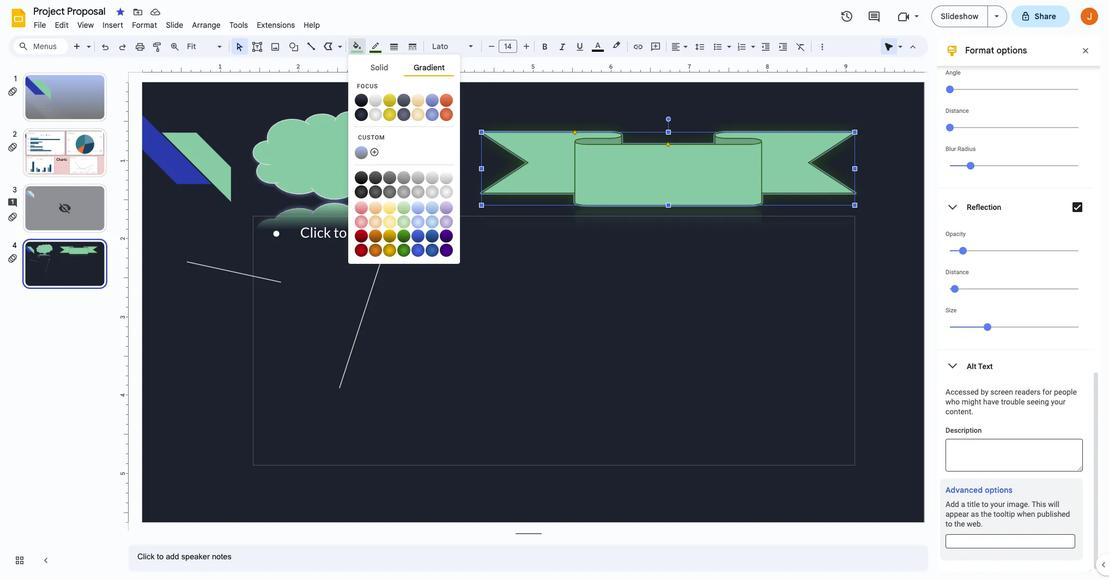Task type: vqa. For each thing, say whether or not it's contained in the screenshot.
Slide MENU ITEM
yes



Task type: locate. For each thing, give the bounding box(es) containing it.
text
[[978, 362, 993, 370]]

distance slider up blur radius slider
[[946, 114, 1083, 140]]

0 horizontal spatial your
[[991, 500, 1005, 509]]

1 row from the top
[[355, 93, 454, 107]]

0 vertical spatial your
[[1051, 397, 1066, 406]]

menu bar
[[29, 14, 324, 32]]

angle
[[946, 69, 961, 76]]

format left 'slide' menu item
[[132, 20, 157, 30]]

your up tooltip
[[991, 500, 1005, 509]]

1 vertical spatial options
[[985, 485, 1013, 495]]

shape image
[[288, 39, 300, 54]]

add a title to your image. this will appear as the tooltip when published to the web.
[[946, 500, 1070, 528]]

might
[[962, 397, 982, 406]]

1 horizontal spatial your
[[1051, 397, 1066, 406]]

Zoom text field
[[185, 39, 216, 54]]

menu bar containing file
[[29, 14, 324, 32]]

1 vertical spatial distance slider
[[946, 276, 1083, 301]]

format inside 'menu item'
[[132, 20, 157, 30]]

distance
[[946, 107, 969, 114], [946, 269, 969, 276]]

distance slider up size slider
[[946, 276, 1083, 301]]

to
[[982, 500, 989, 509], [946, 520, 953, 528]]

options up image.
[[985, 485, 1013, 495]]

Font size text field
[[499, 40, 517, 53]]

the right as
[[981, 510, 992, 518]]

distance image up size
[[951, 285, 959, 293]]

presentation options image
[[995, 15, 999, 17]]

distance slider for blur radius
[[946, 114, 1083, 140]]

custom
[[358, 134, 385, 141]]

options down presentation options "image"
[[997, 45, 1027, 56]]

2 row from the top
[[355, 107, 454, 121]]

alt text tab
[[937, 350, 1092, 382]]

format inside section
[[965, 45, 995, 56]]

to down appear
[[946, 520, 953, 528]]

9 row from the top
[[355, 243, 454, 257]]

format down slideshow
[[965, 45, 995, 56]]

1 distance from the top
[[946, 107, 969, 114]]

select line image
[[335, 39, 342, 43]]

image.
[[1007, 500, 1030, 509]]

description
[[946, 426, 982, 434]]

format menu item
[[128, 19, 162, 32]]

0 vertical spatial distance image
[[946, 124, 954, 131]]

file
[[34, 20, 46, 30]]

0 vertical spatial to
[[982, 500, 989, 509]]

gradient tab
[[404, 61, 454, 76]]

menu containing solid
[[348, 55, 460, 264]]

highlight color image
[[611, 39, 623, 52]]

row
[[355, 93, 454, 107], [355, 107, 454, 121], [355, 146, 383, 159], [355, 171, 454, 184], [355, 185, 454, 198], [355, 201, 454, 214], [355, 215, 454, 228], [355, 229, 454, 243], [355, 243, 454, 257]]

1 horizontal spatial to
[[982, 500, 989, 509]]

menu
[[348, 55, 460, 264]]

insert menu item
[[98, 19, 128, 32]]

border dash list. line dash: solid selected. option
[[406, 39, 419, 54]]

blur
[[946, 146, 956, 153]]

tools menu item
[[225, 19, 252, 32]]

0 horizontal spatial the
[[954, 520, 965, 528]]

6 row from the top
[[355, 201, 454, 214]]

distance image up blur
[[946, 124, 954, 131]]

help
[[304, 20, 320, 30]]

as
[[971, 510, 979, 518]]

1 vertical spatial your
[[991, 500, 1005, 509]]

opacity image
[[959, 247, 967, 255]]

your
[[1051, 397, 1066, 406], [991, 500, 1005, 509]]

1 vertical spatial distance
[[946, 269, 969, 276]]

accessed
[[946, 388, 979, 396]]

0 vertical spatial distance
[[946, 107, 969, 114]]

1 distance slider from the top
[[946, 114, 1083, 140]]

distance down opacity "image" at the right top
[[946, 269, 969, 276]]

Zoom field
[[184, 39, 227, 55]]

0 horizontal spatial format
[[132, 20, 157, 30]]

by
[[981, 388, 989, 396]]

extensions menu item
[[252, 19, 299, 32]]

border color: dark green 3 image
[[369, 39, 382, 53]]

0 vertical spatial format
[[132, 20, 157, 30]]

share button
[[1012, 5, 1070, 27]]

distance slider
[[946, 114, 1083, 140], [946, 276, 1083, 301]]

solid tab
[[354, 61, 404, 75]]

to right title
[[982, 500, 989, 509]]

distance down angle image
[[946, 107, 969, 114]]

the down appear
[[954, 520, 965, 528]]

main toolbar
[[68, 0, 831, 423]]

Star checkbox
[[113, 4, 128, 20]]

slide
[[166, 20, 183, 30]]

1 vertical spatial distance image
[[951, 285, 959, 293]]

slideshow
[[941, 11, 979, 21]]

7 row from the top
[[355, 215, 454, 228]]

size image
[[984, 323, 992, 331]]

8 row from the top
[[355, 229, 454, 243]]

0 horizontal spatial to
[[946, 520, 953, 528]]

your down people
[[1051, 397, 1066, 406]]

tools
[[229, 20, 248, 30]]

format
[[132, 20, 157, 30], [965, 45, 995, 56]]

0 vertical spatial distance slider
[[946, 114, 1083, 140]]

navigation
[[0, 62, 120, 580]]

1 horizontal spatial the
[[981, 510, 992, 518]]

options
[[997, 45, 1027, 56], [985, 485, 1013, 495]]

advanced options tab
[[946, 484, 1013, 497]]

1 horizontal spatial format
[[965, 45, 995, 56]]

options inside tab
[[985, 485, 1013, 495]]

format options section
[[937, 0, 1101, 571]]

the
[[981, 510, 992, 518], [954, 520, 965, 528]]

Toggle reflection checkbox
[[1067, 196, 1089, 218]]

2 distance slider from the top
[[946, 276, 1083, 301]]

distance image for size
[[951, 285, 959, 293]]

2 distance from the top
[[946, 269, 969, 276]]

1 vertical spatial to
[[946, 520, 953, 528]]

advanced options
[[946, 485, 1013, 495]]

0 vertical spatial options
[[997, 45, 1027, 56]]

Rename text field
[[29, 4, 112, 17]]

distance image
[[946, 124, 954, 131], [951, 285, 959, 293]]

4 row from the top
[[355, 171, 454, 184]]

1 vertical spatial format
[[965, 45, 995, 56]]

distance slider for size
[[946, 276, 1083, 301]]

format options
[[965, 45, 1027, 56]]



Task type: describe. For each thing, give the bounding box(es) containing it.
add
[[946, 500, 959, 509]]

gradient
[[414, 63, 445, 73]]

a
[[961, 500, 965, 509]]

opacity
[[946, 231, 966, 238]]

web.
[[967, 520, 983, 528]]

view menu item
[[73, 19, 98, 32]]

live pointer settings image
[[896, 39, 903, 43]]

format options application
[[0, 0, 1109, 580]]

edit
[[55, 20, 69, 30]]

arrange menu item
[[188, 19, 225, 32]]

3 row from the top
[[355, 146, 383, 159]]

focus
[[357, 83, 378, 90]]

insert image image
[[269, 39, 282, 54]]

line & paragraph spacing image
[[694, 39, 706, 54]]

slideshow button
[[932, 5, 988, 27]]

edit menu item
[[51, 19, 73, 32]]

opacity slider
[[946, 238, 1083, 263]]

Description text field
[[946, 439, 1083, 472]]

format for format options
[[965, 45, 995, 56]]

advanced
[[946, 485, 983, 495]]

slide menu item
[[162, 19, 188, 32]]

custom button
[[354, 131, 454, 144]]

solid
[[371, 63, 388, 73]]

blur radius image
[[967, 162, 975, 170]]

help menu item
[[299, 19, 324, 32]]

options for format options
[[997, 45, 1027, 56]]

font list. lato selected. option
[[432, 39, 462, 54]]

distance for opacity
[[946, 269, 969, 276]]

your inside accessed by screen readers for people who might have trouble seeing your content.
[[1051, 397, 1066, 406]]

reflection tab
[[937, 189, 1092, 226]]

have
[[983, 397, 999, 406]]

radius
[[958, 146, 976, 153]]

readers
[[1015, 388, 1041, 396]]

trouble
[[1001, 397, 1025, 406]]

new slide with layout image
[[84, 39, 91, 43]]

angle image
[[946, 86, 954, 93]]

distance for angle
[[946, 107, 969, 114]]

title
[[967, 500, 980, 509]]

border weight list. 1px selected. option
[[388, 39, 400, 54]]

lato
[[432, 41, 448, 51]]

file menu item
[[29, 19, 51, 32]]

content.
[[946, 407, 974, 416]]

will
[[1048, 500, 1060, 509]]

5 row from the top
[[355, 185, 454, 198]]

appear
[[946, 510, 969, 518]]

insert
[[103, 20, 123, 30]]

extensions
[[257, 20, 295, 30]]

accessed by screen readers for people who might have trouble seeing your content.
[[946, 388, 1077, 416]]

mode and view toolbar
[[880, 35, 922, 57]]

who
[[946, 397, 960, 406]]

angle slider
[[946, 76, 1083, 101]]

blur radius
[[946, 146, 976, 153]]

share
[[1035, 11, 1056, 21]]

Menus field
[[14, 39, 68, 54]]

this
[[1032, 500, 1047, 509]]

navigation inside format options application
[[0, 62, 120, 580]]

menu bar banner
[[0, 0, 1109, 580]]

arrange
[[192, 20, 221, 30]]

when
[[1017, 510, 1035, 518]]

0 vertical spatial the
[[981, 510, 992, 518]]

size
[[946, 307, 957, 314]]

your inside add a title to your image. this will appear as the tooltip when published to the web.
[[991, 500, 1005, 509]]

menu inside format options application
[[348, 55, 460, 264]]

for
[[1043, 388, 1052, 396]]

reflection
[[967, 203, 1002, 212]]

Font size field
[[499, 40, 522, 56]]

distance image for blur radius
[[946, 124, 954, 131]]

Title field
[[946, 534, 1076, 548]]

tooltip
[[994, 510, 1015, 518]]

blur radius slider
[[946, 153, 1083, 178]]

size slider
[[946, 314, 1083, 339]]

published
[[1037, 510, 1070, 518]]

alt text
[[967, 362, 993, 370]]

view
[[77, 20, 94, 30]]

format for format
[[132, 20, 157, 30]]

seeing
[[1027, 397, 1049, 406]]

people
[[1054, 388, 1077, 396]]

options for advanced options
[[985, 485, 1013, 495]]

menu bar inside menu bar banner
[[29, 14, 324, 32]]

text color image
[[592, 39, 604, 52]]

alt
[[967, 362, 977, 370]]

screen
[[991, 388, 1013, 396]]

1 vertical spatial the
[[954, 520, 965, 528]]



